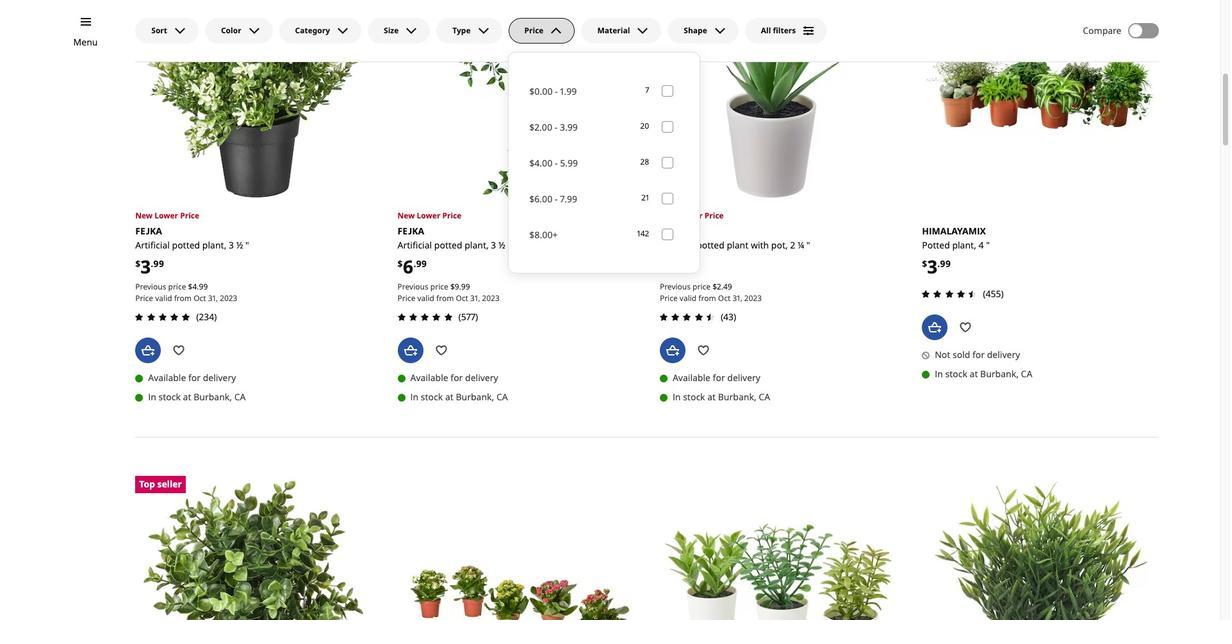 Task type: describe. For each thing, give the bounding box(es) containing it.
28 products element
[[641, 157, 649, 169]]

review: 4.6 out of 5 stars. total reviews: 455 image
[[919, 287, 981, 302]]

$8.00+
[[530, 229, 558, 241]]

price button
[[509, 18, 575, 44]]

review: 4.8 out of 5 stars. total reviews: 577 image
[[394, 310, 456, 325]]

in for 6
[[411, 391, 419, 403]]

color button
[[205, 18, 273, 44]]

. inside new lower price fejka artificial potted plant with pot, 2 ¼ " 1 previous price $ 2 . 49 price valid from oct 31, 2023
[[721, 281, 724, 292]]

$0.00 - 1.99
[[530, 85, 577, 97]]

fejka for 3
[[135, 225, 162, 237]]

oct for 3
[[194, 293, 206, 304]]

not sold for delivery
[[935, 349, 1021, 361]]

20
[[641, 121, 649, 132]]

seller
[[157, 478, 182, 491]]

size
[[384, 25, 399, 36]]

6
[[403, 254, 414, 279]]

delivery for "
[[728, 372, 761, 384]]

previous price $ 4 . 99 price valid from oct 31, 2023
[[135, 281, 237, 304]]

. inside previous price $ 4 . 99 price valid from oct 31, 2023
[[197, 281, 199, 292]]

$2.00 - 3.99
[[530, 121, 578, 133]]

for for 6
[[451, 372, 463, 384]]

price inside new lower price fejka artificial potted plant with pot, 2 ¼ " 1 previous price $ 2 . 49 price valid from oct 31, 2023
[[693, 281, 711, 292]]

potted inside new lower price fejka artificial potted plant with pot, 2 ¼ " 1 previous price $ 2 . 49 price valid from oct 31, 2023
[[697, 239, 725, 251]]

in stock at burbank, ca for 6
[[411, 391, 508, 403]]

3 inside the new lower price fejka artificial potted plant, 3 ½ " $ 6 . 99
[[491, 239, 496, 251]]

¼
[[798, 239, 804, 251]]

$6.00 - 7.99
[[530, 193, 578, 205]]

compare
[[1083, 24, 1122, 37]]

$ inside the new lower price fejka artificial potted plant, 3 ½ " $ 6 . 99
[[398, 258, 403, 270]]

0 vertical spatial 2
[[790, 239, 795, 251]]

in for 3
[[148, 391, 156, 403]]

. inside himalayamix potted plant, 4 " $ 3 . 99
[[938, 258, 940, 270]]

himalayamix
[[922, 225, 986, 237]]

$4.00 - 5.99
[[530, 157, 578, 169]]

(234)
[[196, 311, 217, 323]]

31, for 3
[[208, 293, 218, 304]]

31, inside new lower price fejka artificial potted plant with pot, 2 ¼ " 1 previous price $ 2 . 49 price valid from oct 31, 2023
[[733, 293, 743, 304]]

plant
[[727, 239, 749, 251]]

menu
[[73, 36, 98, 48]]

plant, for 3
[[202, 239, 226, 251]]

price inside previous price $ 9 . 99 price valid from oct 31, 2023
[[398, 293, 416, 304]]

material
[[598, 25, 630, 36]]

review: 4.6 out of 5 stars. total reviews: 43 image
[[656, 310, 718, 325]]

delivery right 'sold'
[[987, 349, 1021, 361]]

(43)
[[721, 311, 737, 323]]

price for 6
[[431, 281, 448, 292]]

sold
[[953, 349, 971, 361]]

type
[[453, 25, 471, 36]]

in stock at burbank, ca for 3
[[148, 391, 246, 403]]

21
[[642, 193, 649, 203]]

top seller
[[139, 478, 182, 491]]

ca for "
[[759, 391, 770, 403]]

$0.00 -
[[530, 85, 558, 97]]

$ inside new lower price fejka artificial potted plant, 3 ½ " $ 3 . 99
[[135, 257, 141, 270]]

99 inside the new lower price fejka artificial potted plant, 3 ½ " $ 6 . 99
[[416, 258, 427, 270]]

stock for "
[[683, 391, 705, 403]]

burbank, for 6
[[456, 391, 494, 403]]

sort button
[[135, 18, 199, 44]]

lower inside new lower price fejka artificial potted plant with pot, 2 ¼ " 1 previous price $ 2 . 49 price valid from oct 31, 2023
[[679, 210, 703, 221]]

3 available from the left
[[673, 372, 711, 384]]

price inside new lower price fejka artificial potted plant, 3 ½ " $ 3 . 99
[[180, 210, 199, 221]]

at for 6
[[445, 391, 454, 403]]

previous for 3
[[135, 281, 166, 292]]

all
[[761, 25, 771, 36]]

price for 3
[[168, 281, 186, 292]]

lower for 3
[[155, 210, 178, 221]]

½ for 6
[[499, 239, 506, 251]]

stock for 3
[[159, 391, 181, 403]]

artificial inside new lower price fejka artificial potted plant with pot, 2 ¼ " 1 previous price $ 2 . 49 price valid from oct 31, 2023
[[660, 239, 694, 251]]

. inside the new lower price fejka artificial potted plant, 3 ½ " $ 6 . 99
[[414, 258, 416, 270]]

" inside the new lower price fejka artificial potted plant, 3 ½ " $ 6 . 99
[[508, 239, 512, 251]]

artificial for 6
[[398, 239, 432, 251]]

new lower price fejka artificial potted plant, 3 ½ " $ 6 . 99
[[398, 210, 512, 279]]

for for "
[[713, 372, 725, 384]]

potted
[[922, 239, 950, 251]]

fejka for 6
[[398, 225, 424, 237]]

review: 4.8 out of 5 stars. total reviews: 234 image
[[132, 310, 194, 325]]

31, for 6
[[470, 293, 480, 304]]

$4.00 -
[[530, 157, 558, 169]]

available for 6
[[411, 372, 448, 384]]

burbank, for 3
[[194, 391, 232, 403]]

from for 3
[[174, 293, 192, 304]]

ca for 3
[[234, 391, 246, 403]]

7
[[645, 85, 649, 96]]

price inside previous price $ 4 . 99 price valid from oct 31, 2023
[[135, 293, 153, 304]]

plant, for 6
[[465, 239, 489, 251]]



Task type: vqa. For each thing, say whether or not it's contained in the screenshot.
3rd Available for delivery from right
yes



Task type: locate. For each thing, give the bounding box(es) containing it.
1 price from the left
[[168, 281, 186, 292]]

3 31, from the left
[[733, 293, 743, 304]]

3 oct from the left
[[718, 293, 731, 304]]

1 horizontal spatial artificial
[[398, 239, 432, 251]]

99
[[153, 257, 164, 270], [416, 258, 427, 270], [940, 258, 951, 270], [199, 281, 208, 292], [461, 281, 470, 292]]

top
[[139, 478, 155, 491]]

artificial up the 1
[[660, 239, 694, 251]]

delivery
[[987, 349, 1021, 361], [203, 372, 236, 384], [465, 372, 498, 384], [728, 372, 761, 384]]

price left "49"
[[693, 281, 711, 292]]

delivery down (234)
[[203, 372, 236, 384]]

142 products element
[[637, 228, 649, 241]]

" inside new lower price fejka artificial potted plant with pot, 2 ¼ " 1 previous price $ 2 . 49 price valid from oct 31, 2023
[[807, 239, 810, 251]]

31,
[[208, 293, 218, 304], [470, 293, 480, 304], [733, 293, 743, 304]]

0 horizontal spatial fejka
[[135, 225, 162, 237]]

oct inside new lower price fejka artificial potted plant with pot, 2 ¼ " 1 previous price $ 2 . 49 price valid from oct 31, 2023
[[718, 293, 731, 304]]

new inside new lower price fejka artificial potted plant, 3 ½ " $ 3 . 99
[[135, 210, 153, 221]]

½ inside new lower price fejka artificial potted plant, 3 ½ " $ 3 . 99
[[236, 239, 243, 251]]

shape button
[[668, 18, 739, 44]]

in stock at burbank, ca for "
[[673, 391, 770, 403]]

$ up previous price $ 4 . 99 price valid from oct 31, 2023
[[135, 257, 141, 270]]

1 horizontal spatial lower
[[417, 210, 441, 221]]

price
[[168, 281, 186, 292], [431, 281, 448, 292], [693, 281, 711, 292]]

available for delivery down (234)
[[148, 372, 236, 384]]

from up review: 4.6 out of 5 stars. total reviews: 43 image
[[699, 293, 716, 304]]

4 inside himalayamix potted plant, 4 " $ 3 . 99
[[979, 239, 984, 251]]

fejka inside the new lower price fejka artificial potted plant, 3 ½ " $ 6 . 99
[[398, 225, 424, 237]]

oct inside previous price $ 4 . 99 price valid from oct 31, 2023
[[194, 293, 206, 304]]

artificial inside the new lower price fejka artificial potted plant, 3 ½ " $ 6 . 99
[[398, 239, 432, 251]]

0 horizontal spatial price
[[168, 281, 186, 292]]

9
[[455, 281, 459, 292]]

valid up review: 4.8 out of 5 stars. total reviews: 234 image
[[155, 293, 172, 304]]

artificial inside new lower price fejka artificial potted plant, 3 ½ " $ 3 . 99
[[135, 239, 170, 251]]

burbank, for "
[[718, 391, 757, 403]]

new inside new lower price fejka artificial potted plant with pot, 2 ¼ " 1 previous price $ 2 . 49 price valid from oct 31, 2023
[[660, 210, 677, 221]]

oct for 6
[[456, 293, 468, 304]]

previous inside new lower price fejka artificial potted plant with pot, 2 ¼ " 1 previous price $ 2 . 49 price valid from oct 31, 2023
[[660, 281, 691, 292]]

2 horizontal spatial from
[[699, 293, 716, 304]]

1 new from the left
[[135, 210, 153, 221]]

previous
[[135, 281, 166, 292], [398, 281, 429, 292], [660, 281, 691, 292]]

99 right 6 at top
[[416, 258, 427, 270]]

31, inside previous price $ 4 . 99 price valid from oct 31, 2023
[[208, 293, 218, 304]]

20 products element
[[641, 121, 649, 133]]

$ inside previous price $ 4 . 99 price valid from oct 31, 2023
[[188, 281, 193, 292]]

at
[[970, 368, 978, 380], [183, 391, 191, 403], [445, 391, 454, 403], [708, 391, 716, 403]]

in for "
[[673, 391, 681, 403]]

sort
[[151, 25, 167, 36]]

2 new from the left
[[398, 210, 415, 221]]

for for 3
[[188, 372, 201, 384]]

type button
[[437, 18, 502, 44]]

category button
[[279, 18, 362, 44]]

1 valid from the left
[[155, 293, 172, 304]]

3 previous from the left
[[660, 281, 691, 292]]

31, up (234)
[[208, 293, 218, 304]]

new for 6
[[398, 210, 415, 221]]

1 potted from the left
[[172, 239, 200, 251]]

valid inside previous price $ 4 . 99 price valid from oct 31, 2023
[[155, 293, 172, 304]]

oct down "49"
[[718, 293, 731, 304]]

fejka inside new lower price fejka artificial potted plant with pot, 2 ¼ " 1 previous price $ 2 . 49 price valid from oct 31, 2023
[[660, 225, 687, 237]]

1 horizontal spatial 2023
[[482, 293, 500, 304]]

" inside himalayamix potted plant, 4 " $ 3 . 99
[[986, 239, 990, 251]]

valid for 6
[[418, 293, 434, 304]]

available for delivery down (577)
[[411, 372, 498, 384]]

0 horizontal spatial 4
[[193, 281, 197, 292]]

valid
[[155, 293, 172, 304], [418, 293, 434, 304], [680, 293, 697, 304]]

1 horizontal spatial previous
[[398, 281, 429, 292]]

0 horizontal spatial 2023
[[220, 293, 237, 304]]

at for 3
[[183, 391, 191, 403]]

2 plant, from the left
[[465, 239, 489, 251]]

filters
[[773, 25, 796, 36]]

plant, up previous price $ 9 . 99 price valid from oct 31, 2023
[[465, 239, 489, 251]]

artificial up previous price $ 4 . 99 price valid from oct 31, 2023
[[135, 239, 170, 251]]

potted for 6
[[434, 239, 462, 251]]

2 available from the left
[[411, 372, 448, 384]]

1 horizontal spatial 4
[[979, 239, 984, 251]]

previous inside previous price $ 4 . 99 price valid from oct 31, 2023
[[135, 281, 166, 292]]

1 horizontal spatial fejka
[[398, 225, 424, 237]]

1 plant, from the left
[[202, 239, 226, 251]]

for down (577)
[[451, 372, 463, 384]]

potted for 3
[[172, 239, 200, 251]]

previous price $ 9 . 99 price valid from oct 31, 2023
[[398, 281, 500, 304]]

4 " from the left
[[986, 239, 990, 251]]

available down review: 4.8 out of 5 stars. total reviews: 234 image
[[148, 372, 186, 384]]

potted left plant
[[697, 239, 725, 251]]

½ inside the new lower price fejka artificial potted plant, 3 ½ " $ 6 . 99
[[499, 239, 506, 251]]

99 right 9 at the top left of the page
[[461, 281, 470, 292]]

2023 for 6
[[482, 293, 500, 304]]

potted inside the new lower price fejka artificial potted plant, 3 ½ " $ 6 . 99
[[434, 239, 462, 251]]

price up review: 4.8 out of 5 stars. total reviews: 234 image
[[168, 281, 186, 292]]

lower inside the new lower price fejka artificial potted plant, 3 ½ " $ 6 . 99
[[417, 210, 441, 221]]

shape
[[684, 25, 707, 36]]

(577)
[[459, 311, 478, 323]]

4 up (234)
[[193, 281, 197, 292]]

previous for 6
[[398, 281, 429, 292]]

2 horizontal spatial plant,
[[953, 239, 977, 251]]

from
[[174, 293, 192, 304], [436, 293, 454, 304], [699, 293, 716, 304]]

3 2023 from the left
[[745, 293, 762, 304]]

potted
[[172, 239, 200, 251], [434, 239, 462, 251], [697, 239, 725, 251]]

1 from from the left
[[174, 293, 192, 304]]

stock for 6
[[421, 391, 443, 403]]

1 available from the left
[[148, 372, 186, 384]]

. up (43)
[[721, 281, 724, 292]]

2023 inside previous price $ 9 . 99 price valid from oct 31, 2023
[[482, 293, 500, 304]]

ca for 6
[[497, 391, 508, 403]]

99 down potted
[[940, 258, 951, 270]]

$ inside himalayamix potted plant, 4 " $ 3 . 99
[[922, 258, 928, 270]]

0 horizontal spatial plant,
[[202, 239, 226, 251]]

artificial up 6 at top
[[398, 239, 432, 251]]

3 plant, from the left
[[953, 239, 977, 251]]

$ up review: 4.8 out of 5 stars. total reviews: 577 'image'
[[450, 281, 455, 292]]

available down review: 4.6 out of 5 stars. total reviews: 43 image
[[673, 372, 711, 384]]

1 available for delivery from the left
[[148, 372, 236, 384]]

$2.00 -
[[530, 121, 558, 133]]

(455)
[[983, 288, 1004, 300]]

2 available for delivery from the left
[[411, 372, 498, 384]]

previous inside previous price $ 9 . 99 price valid from oct 31, 2023
[[398, 281, 429, 292]]

2 previous from the left
[[398, 281, 429, 292]]

previous down the 1
[[660, 281, 691, 292]]

$ down potted
[[922, 258, 928, 270]]

1 horizontal spatial oct
[[456, 293, 468, 304]]

. down potted
[[938, 258, 940, 270]]

0 horizontal spatial artificial
[[135, 239, 170, 251]]

3 available for delivery from the left
[[673, 372, 761, 384]]

4 for price
[[193, 281, 197, 292]]

2023 inside previous price $ 4 . 99 price valid from oct 31, 2023
[[220, 293, 237, 304]]

99 inside new lower price fejka artificial potted plant, 3 ½ " $ 3 . 99
[[153, 257, 164, 270]]

1 horizontal spatial from
[[436, 293, 454, 304]]

0 horizontal spatial potted
[[172, 239, 200, 251]]

3 valid from the left
[[680, 293, 697, 304]]

$ up review: 4.8 out of 5 stars. total reviews: 234 image
[[188, 281, 193, 292]]

4 down himalayamix
[[979, 239, 984, 251]]

1 vertical spatial 2
[[717, 281, 721, 292]]

1 artificial from the left
[[135, 239, 170, 251]]

½ for 3
[[236, 239, 243, 251]]

1 " from the left
[[246, 239, 249, 251]]

$ up previous price $ 9 . 99 price valid from oct 31, 2023
[[398, 258, 403, 270]]

3 lower from the left
[[679, 210, 703, 221]]

delivery down (577)
[[465, 372, 498, 384]]

1 horizontal spatial 31,
[[470, 293, 480, 304]]

0 horizontal spatial new
[[135, 210, 153, 221]]

0 horizontal spatial from
[[174, 293, 192, 304]]

2 horizontal spatial new
[[660, 210, 677, 221]]

2 potted from the left
[[434, 239, 462, 251]]

ca
[[1021, 368, 1033, 380], [234, 391, 246, 403], [497, 391, 508, 403], [759, 391, 770, 403]]

from up review: 4.8 out of 5 stars. total reviews: 577 'image'
[[436, 293, 454, 304]]

price inside previous price $ 9 . 99 price valid from oct 31, 2023
[[431, 281, 448, 292]]

oct
[[194, 293, 206, 304], [456, 293, 468, 304], [718, 293, 731, 304]]

0 horizontal spatial 2
[[717, 281, 721, 292]]

1 horizontal spatial 2
[[790, 239, 795, 251]]

1 vertical spatial 4
[[193, 281, 197, 292]]

1 horizontal spatial available
[[411, 372, 448, 384]]

available for delivery down (43)
[[673, 372, 761, 384]]

2 horizontal spatial lower
[[679, 210, 703, 221]]

valid up review: 4.8 out of 5 stars. total reviews: 577 'image'
[[418, 293, 434, 304]]

oct down 9 at the top left of the page
[[456, 293, 468, 304]]

1 horizontal spatial new
[[398, 210, 415, 221]]

2023 for 3
[[220, 293, 237, 304]]

1 oct from the left
[[194, 293, 206, 304]]

3 new from the left
[[660, 210, 677, 221]]

2 price from the left
[[431, 281, 448, 292]]

.
[[151, 257, 153, 270], [414, 258, 416, 270], [938, 258, 940, 270], [197, 281, 199, 292], [459, 281, 461, 292], [721, 281, 724, 292]]

from inside previous price $ 9 . 99 price valid from oct 31, 2023
[[436, 293, 454, 304]]

burbank,
[[981, 368, 1019, 380], [194, 391, 232, 403], [456, 391, 494, 403], [718, 391, 757, 403]]

2 horizontal spatial oct
[[718, 293, 731, 304]]

3 inside himalayamix potted plant, 4 " $ 3 . 99
[[928, 254, 938, 279]]

3 potted from the left
[[697, 239, 725, 251]]

1 lower from the left
[[155, 210, 178, 221]]

oct inside previous price $ 9 . 99 price valid from oct 31, 2023
[[456, 293, 468, 304]]

99 inside previous price $ 4 . 99 price valid from oct 31, 2023
[[199, 281, 208, 292]]

lower inside new lower price fejka artificial potted plant, 3 ½ " $ 3 . 99
[[155, 210, 178, 221]]

plant, down himalayamix
[[953, 239, 977, 251]]

99 up previous price $ 4 . 99 price valid from oct 31, 2023
[[153, 257, 164, 270]]

3 artificial from the left
[[660, 239, 694, 251]]

for down (234)
[[188, 372, 201, 384]]

1 fejka from the left
[[135, 225, 162, 237]]

21 products element
[[642, 193, 649, 205]]

from inside new lower price fejka artificial potted plant with pot, 2 ¼ " 1 previous price $ 2 . 49 price valid from oct 31, 2023
[[699, 293, 716, 304]]

2 valid from the left
[[418, 293, 434, 304]]

2 2023 from the left
[[482, 293, 500, 304]]

142
[[637, 228, 649, 239]]

price
[[525, 25, 544, 36], [180, 210, 199, 221], [443, 210, 462, 221], [705, 210, 724, 221], [135, 293, 153, 304], [398, 293, 416, 304], [660, 293, 678, 304]]

1
[[665, 254, 674, 279]]

1 horizontal spatial price
[[431, 281, 448, 292]]

. up (234)
[[197, 281, 199, 292]]

2 horizontal spatial available
[[673, 372, 711, 384]]

"
[[246, 239, 249, 251], [508, 239, 512, 251], [807, 239, 810, 251], [986, 239, 990, 251]]

previous up review: 4.8 out of 5 stars. total reviews: 234 image
[[135, 281, 166, 292]]

himalayamix potted plant, 4 " $ 3 . 99
[[922, 225, 990, 279]]

" inside new lower price fejka artificial potted plant, 3 ½ " $ 3 . 99
[[246, 239, 249, 251]]

31, up (577)
[[470, 293, 480, 304]]

available for delivery
[[148, 372, 236, 384], [411, 372, 498, 384], [673, 372, 761, 384]]

. up previous price $ 9 . 99 price valid from oct 31, 2023
[[414, 258, 416, 270]]

1 2023 from the left
[[220, 293, 237, 304]]

3 " from the left
[[807, 239, 810, 251]]

at for "
[[708, 391, 716, 403]]

in
[[935, 368, 943, 380], [148, 391, 156, 403], [411, 391, 419, 403], [673, 391, 681, 403]]

2 horizontal spatial valid
[[680, 293, 697, 304]]

potted inside new lower price fejka artificial potted plant, 3 ½ " $ 3 . 99
[[172, 239, 200, 251]]

from up review: 4.8 out of 5 stars. total reviews: 234 image
[[174, 293, 192, 304]]

new lower price fejka artificial potted plant, 3 ½ " $ 3 . 99
[[135, 210, 249, 279]]

2 horizontal spatial available for delivery
[[673, 372, 761, 384]]

$ left "49"
[[713, 281, 717, 292]]

4 inside previous price $ 4 . 99 price valid from oct 31, 2023
[[193, 281, 197, 292]]

from inside previous price $ 4 . 99 price valid from oct 31, 2023
[[174, 293, 192, 304]]

$ inside previous price $ 9 . 99 price valid from oct 31, 2023
[[450, 281, 455, 292]]

from for 6
[[436, 293, 454, 304]]

1 ½ from the left
[[236, 239, 243, 251]]

2 lower from the left
[[417, 210, 441, 221]]

plant, inside himalayamix potted plant, 4 " $ 3 . 99
[[953, 239, 977, 251]]

potted up 9 at the top left of the page
[[434, 239, 462, 251]]

all filters button
[[745, 18, 828, 44]]

2 31, from the left
[[470, 293, 480, 304]]

all filters
[[761, 25, 796, 36]]

valid up review: 4.6 out of 5 stars. total reviews: 43 image
[[680, 293, 697, 304]]

2 artificial from the left
[[398, 239, 432, 251]]

2 horizontal spatial fejka
[[660, 225, 687, 237]]

potted up previous price $ 4 . 99 price valid from oct 31, 2023
[[172, 239, 200, 251]]

31, inside previous price $ 9 . 99 price valid from oct 31, 2023
[[470, 293, 480, 304]]

. up previous price $ 4 . 99 price valid from oct 31, 2023
[[151, 257, 153, 270]]

size button
[[368, 18, 430, 44]]

available down review: 4.8 out of 5 stars. total reviews: 577 'image'
[[411, 372, 448, 384]]

1 horizontal spatial valid
[[418, 293, 434, 304]]

99 inside himalayamix potted plant, 4 " $ 3 . 99
[[940, 258, 951, 270]]

. up (577)
[[459, 281, 461, 292]]

price inside previous price $ 4 . 99 price valid from oct 31, 2023
[[168, 281, 186, 292]]

$
[[135, 257, 141, 270], [398, 258, 403, 270], [922, 258, 928, 270], [188, 281, 193, 292], [450, 281, 455, 292], [713, 281, 717, 292]]

3 price from the left
[[693, 281, 711, 292]]

0 horizontal spatial available
[[148, 372, 186, 384]]

3 from from the left
[[699, 293, 716, 304]]

available for delivery for 6
[[411, 372, 498, 384]]

delivery down (43)
[[728, 372, 761, 384]]

for
[[973, 349, 985, 361], [188, 372, 201, 384], [451, 372, 463, 384], [713, 372, 725, 384]]

plant, up previous price $ 4 . 99 price valid from oct 31, 2023
[[202, 239, 226, 251]]

artificial for 3
[[135, 239, 170, 251]]

. inside previous price $ 9 . 99 price valid from oct 31, 2023
[[459, 281, 461, 292]]

in stock at burbank, ca
[[935, 368, 1033, 380], [148, 391, 246, 403], [411, 391, 508, 403], [673, 391, 770, 403]]

previous down 6 at top
[[398, 281, 429, 292]]

0 horizontal spatial valid
[[155, 293, 172, 304]]

0 vertical spatial 4
[[979, 239, 984, 251]]

fejka
[[135, 225, 162, 237], [398, 225, 424, 237], [660, 225, 687, 237]]

. inside new lower price fejka artificial potted plant, 3 ½ " $ 3 . 99
[[151, 257, 153, 270]]

4
[[979, 239, 984, 251], [193, 281, 197, 292]]

new lower price fejka artificial potted plant with pot, 2 ¼ " 1 previous price $ 2 . 49 price valid from oct 31, 2023
[[660, 210, 810, 304]]

2 horizontal spatial previous
[[660, 281, 691, 292]]

oct up (234)
[[194, 293, 206, 304]]

new for 3
[[135, 210, 153, 221]]

plant, inside the new lower price fejka artificial potted plant, 3 ½ " $ 6 . 99
[[465, 239, 489, 251]]

not
[[935, 349, 951, 361]]

0 horizontal spatial available for delivery
[[148, 372, 236, 384]]

2023 inside new lower price fejka artificial potted plant with pot, 2 ¼ " 1 previous price $ 2 . 49 price valid from oct 31, 2023
[[745, 293, 762, 304]]

for down (43)
[[713, 372, 725, 384]]

$6.00 -
[[530, 193, 558, 205]]

49
[[724, 281, 732, 292]]

delivery for 6
[[465, 372, 498, 384]]

2 fejka from the left
[[398, 225, 424, 237]]

2 horizontal spatial price
[[693, 281, 711, 292]]

0 horizontal spatial lower
[[155, 210, 178, 221]]

½
[[236, 239, 243, 251], [499, 239, 506, 251]]

pot,
[[772, 239, 788, 251]]

1 horizontal spatial available for delivery
[[411, 372, 498, 384]]

available for delivery for 3
[[148, 372, 236, 384]]

2 left "49"
[[717, 281, 721, 292]]

0 horizontal spatial oct
[[194, 293, 206, 304]]

1 previous from the left
[[135, 281, 166, 292]]

material button
[[582, 18, 662, 44]]

2 left ¼
[[790, 239, 795, 251]]

2023
[[220, 293, 237, 304], [482, 293, 500, 304], [745, 293, 762, 304]]

lower
[[155, 210, 178, 221], [417, 210, 441, 221], [679, 210, 703, 221]]

1 horizontal spatial ½
[[499, 239, 506, 251]]

0 horizontal spatial previous
[[135, 281, 166, 292]]

31, up (43)
[[733, 293, 743, 304]]

99 up (234)
[[199, 281, 208, 292]]

4 for 3
[[979, 239, 984, 251]]

artificial
[[135, 239, 170, 251], [398, 239, 432, 251], [660, 239, 694, 251]]

category
[[295, 25, 330, 36]]

fejka inside new lower price fejka artificial potted plant, 3 ½ " $ 3 . 99
[[135, 225, 162, 237]]

valid for 3
[[155, 293, 172, 304]]

2 from from the left
[[436, 293, 454, 304]]

price inside the new lower price fejka artificial potted plant, 3 ½ " $ 6 . 99
[[443, 210, 462, 221]]

delivery for 3
[[203, 372, 236, 384]]

2 " from the left
[[508, 239, 512, 251]]

new
[[135, 210, 153, 221], [398, 210, 415, 221], [660, 210, 677, 221]]

2 oct from the left
[[456, 293, 468, 304]]

99 inside previous price $ 9 . 99 price valid from oct 31, 2023
[[461, 281, 470, 292]]

2 horizontal spatial 2023
[[745, 293, 762, 304]]

0 horizontal spatial ½
[[236, 239, 243, 251]]

3
[[229, 239, 234, 251], [491, 239, 496, 251], [141, 254, 151, 279], [928, 254, 938, 279]]

2 horizontal spatial artificial
[[660, 239, 694, 251]]

2 horizontal spatial 31,
[[733, 293, 743, 304]]

menu button
[[73, 35, 98, 49]]

1 horizontal spatial potted
[[434, 239, 462, 251]]

price left 9 at the top left of the page
[[431, 281, 448, 292]]

7 products element
[[645, 85, 649, 97]]

2 horizontal spatial potted
[[697, 239, 725, 251]]

lower for 6
[[417, 210, 441, 221]]

new inside the new lower price fejka artificial potted plant, 3 ½ " $ 6 . 99
[[398, 210, 415, 221]]

stock
[[946, 368, 968, 380], [159, 391, 181, 403], [421, 391, 443, 403], [683, 391, 705, 403]]

valid inside new lower price fejka artificial potted plant with pot, 2 ¼ " 1 previous price $ 2 . 49 price valid from oct 31, 2023
[[680, 293, 697, 304]]

plant, inside new lower price fejka artificial potted plant, 3 ½ " $ 3 . 99
[[202, 239, 226, 251]]

for right 'sold'
[[973, 349, 985, 361]]

plant,
[[202, 239, 226, 251], [465, 239, 489, 251], [953, 239, 977, 251]]

color
[[221, 25, 241, 36]]

2 ½ from the left
[[499, 239, 506, 251]]

$ inside new lower price fejka artificial potted plant with pot, 2 ¼ " 1 previous price $ 2 . 49 price valid from oct 31, 2023
[[713, 281, 717, 292]]

1 31, from the left
[[208, 293, 218, 304]]

price inside popup button
[[525, 25, 544, 36]]

1 horizontal spatial plant,
[[465, 239, 489, 251]]

3 fejka from the left
[[660, 225, 687, 237]]

2
[[790, 239, 795, 251], [717, 281, 721, 292]]

available for 3
[[148, 372, 186, 384]]

0 horizontal spatial 31,
[[208, 293, 218, 304]]

available
[[148, 372, 186, 384], [411, 372, 448, 384], [673, 372, 711, 384]]

28
[[641, 157, 649, 168]]

with
[[751, 239, 769, 251]]

valid inside previous price $ 9 . 99 price valid from oct 31, 2023
[[418, 293, 434, 304]]



